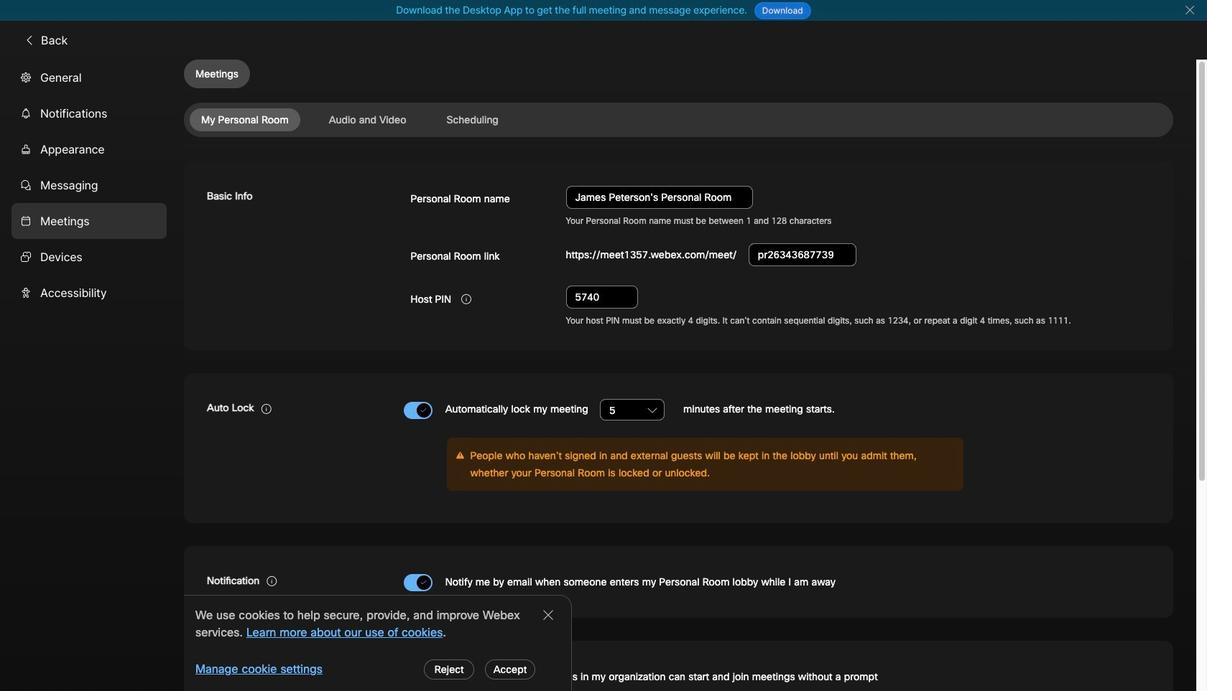Task type: locate. For each thing, give the bounding box(es) containing it.
accessibility tab
[[11, 275, 167, 311]]

general tab
[[11, 59, 167, 95]]

messaging tab
[[11, 167, 167, 203]]

notifications tab
[[11, 95, 167, 131]]



Task type: vqa. For each thing, say whether or not it's contained in the screenshot.
DEVICES tab in the left of the page
yes



Task type: describe. For each thing, give the bounding box(es) containing it.
devices tab
[[11, 239, 167, 275]]

appearance tab
[[11, 131, 167, 167]]

settings navigation
[[0, 59, 184, 692]]

cancel_16 image
[[1184, 4, 1195, 16]]

meetings tab
[[11, 203, 167, 239]]



